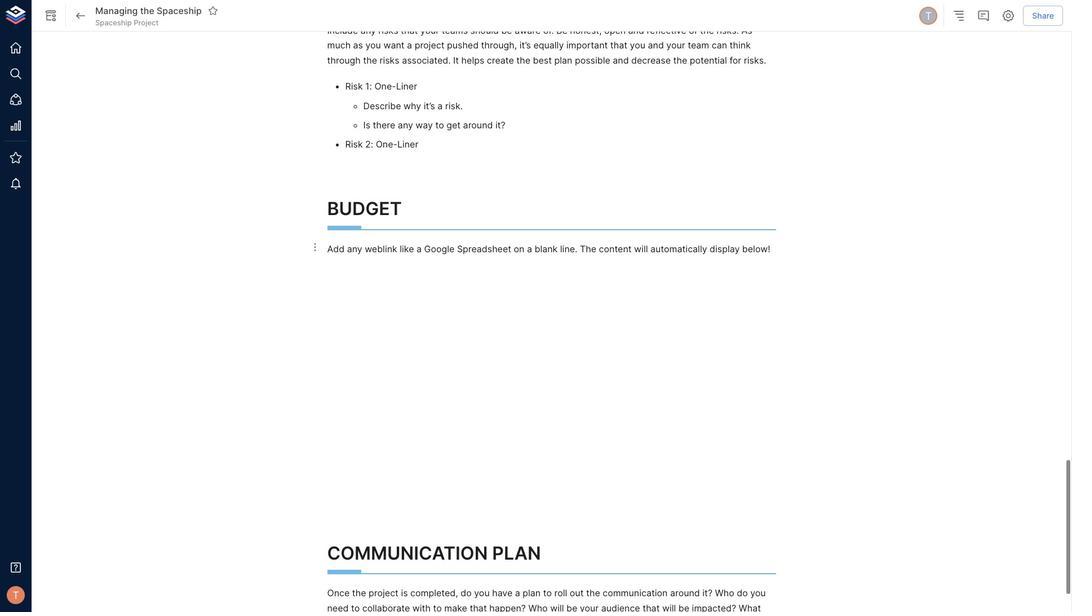 Task type: describe. For each thing, give the bounding box(es) containing it.
be
[[556, 25, 568, 36]]

blank
[[535, 243, 558, 255]]

2 horizontal spatial be
[[679, 603, 690, 613]]

0 horizontal spatial will
[[550, 603, 564, 613]]

through
[[327, 55, 361, 66]]

it? inside once the project is completed, do you have a plan to roll out the communication around it? who do you need to collaborate with to make that happen? who will be your audience that will be impacted? wha
[[703, 588, 713, 599]]

budget
[[327, 198, 402, 220]]

1 do from the left
[[461, 588, 472, 599]]

project inside include any risks that your teams should be aware of. be honest, open and reflective of the risks. as much as you want a project pushed through, it's equally important that you and your team can think through the risks associated. it helps create the best plan possible and decrease the potential for risks.
[[415, 40, 445, 51]]

2:
[[365, 139, 373, 150]]

liner for risk 1: one-liner
[[396, 81, 417, 92]]

display
[[710, 243, 740, 255]]

risk for risk 2: one-liner
[[345, 139, 363, 150]]

project
[[134, 18, 159, 27]]

best
[[533, 55, 552, 66]]

team
[[688, 40, 709, 51]]

around inside once the project is completed, do you have a plan to roll out the communication around it? who do you need to collaborate with to make that happen? who will be your audience that will be impacted? wha
[[670, 588, 700, 599]]

spaceship project
[[95, 18, 159, 27]]

automatically
[[651, 243, 707, 255]]

on
[[514, 243, 525, 255]]

decrease
[[631, 55, 671, 66]]

your inside once the project is completed, do you have a plan to roll out the communication around it? who do you need to collaborate with to make that happen? who will be your audience that will be impacted? wha
[[580, 603, 599, 613]]

comments image
[[977, 9, 991, 23]]

add
[[327, 243, 345, 255]]

the left potential
[[673, 55, 687, 66]]

risk for risk 1: one-liner
[[345, 81, 363, 92]]

completed,
[[410, 588, 458, 599]]

pushed
[[447, 40, 479, 51]]

weblink
[[365, 243, 397, 255]]

1 vertical spatial risks
[[380, 55, 399, 66]]

there
[[373, 120, 395, 131]]

create
[[487, 55, 514, 66]]

plan inside once the project is completed, do you have a plan to roll out the communication around it? who do you need to collaborate with to make that happen? who will be your audience that will be impacted? wha
[[523, 588, 541, 599]]

once the project is completed, do you have a plan to roll out the communication around it? who do you need to collaborate with to make that happen? who will be your audience that will be impacted? wha
[[327, 588, 768, 613]]

like
[[400, 243, 414, 255]]

much
[[327, 40, 351, 51]]

it's inside include any risks that your teams should be aware of. be honest, open and reflective of the risks. as much as you want a project pushed through, it's equally important that you and your team can think through the risks associated. it helps create the best plan possible and decrease the potential for risks.
[[520, 40, 531, 51]]

0 horizontal spatial around
[[463, 120, 493, 131]]

a inside once the project is completed, do you have a plan to roll out the communication around it? who do you need to collaborate with to make that happen? who will be your audience that will be impacted? wha
[[515, 588, 520, 599]]

teams
[[442, 25, 468, 36]]

0 vertical spatial and
[[628, 25, 644, 36]]

0 vertical spatial risks
[[378, 25, 398, 36]]

below!
[[742, 243, 770, 255]]

include
[[327, 25, 358, 36]]

get
[[447, 120, 461, 131]]

liner for risk 2: one-liner
[[397, 139, 418, 150]]

of.
[[543, 25, 554, 36]]

a right on
[[527, 243, 532, 255]]

audience
[[601, 603, 640, 613]]

the
[[580, 243, 596, 255]]

need
[[327, 603, 349, 613]]

with
[[413, 603, 431, 613]]

1 vertical spatial your
[[667, 40, 685, 51]]

collaborate
[[362, 603, 410, 613]]

to down "completed,"
[[433, 603, 442, 613]]

that up want
[[401, 25, 418, 36]]

1 vertical spatial and
[[648, 40, 664, 51]]

reflective
[[647, 25, 687, 36]]

through,
[[481, 40, 517, 51]]

possible
[[575, 55, 610, 66]]

risk 2: one-liner
[[345, 139, 418, 150]]

out
[[570, 588, 584, 599]]

0 vertical spatial risks.
[[717, 25, 739, 36]]

make
[[444, 603, 467, 613]]

spaceship project link
[[95, 17, 159, 28]]

communication plan
[[327, 543, 541, 565]]

1 vertical spatial who
[[528, 603, 548, 613]]

project inside once the project is completed, do you have a plan to roll out the communication around it? who do you need to collaborate with to make that happen? who will be your audience that will be impacted? wha
[[369, 588, 399, 599]]

2 do from the left
[[737, 588, 748, 599]]

0 vertical spatial t
[[925, 10, 932, 22]]

managing the spaceship
[[95, 5, 202, 16]]

associated.
[[402, 55, 451, 66]]

line.
[[560, 243, 578, 255]]

to left get at the top left of the page
[[435, 120, 444, 131]]

settings image
[[1002, 9, 1015, 23]]

include any risks that your teams should be aware of. be honest, open and reflective of the risks. as much as you want a project pushed through, it's equally important that you and your team can think through the risks associated. it helps create the best plan possible and decrease the potential for risks.
[[327, 25, 766, 66]]

a inside include any risks that your teams should be aware of. be honest, open and reflective of the risks. as much as you want a project pushed through, it's equally important that you and your team can think through the risks associated. it helps create the best plan possible and decrease the potential for risks.
[[407, 40, 412, 51]]

be inside include any risks that your teams should be aware of. be honest, open and reflective of the risks. as much as you want a project pushed through, it's equally important that you and your team can think through the risks associated. it helps create the best plan possible and decrease the potential for risks.
[[501, 25, 512, 36]]

add any weblink like a google spreadsheet on a blank line. the content will automatically display below!
[[327, 243, 770, 255]]

describe
[[363, 100, 401, 111]]

is
[[401, 588, 408, 599]]

2 horizontal spatial will
[[662, 603, 676, 613]]

1 horizontal spatial risks.
[[744, 55, 766, 66]]

once
[[327, 588, 350, 599]]

equally
[[534, 40, 564, 51]]

of
[[689, 25, 698, 36]]

spaceship inside spaceship project link
[[95, 18, 132, 27]]

to left roll
[[543, 588, 552, 599]]



Task type: vqa. For each thing, say whether or not it's contained in the screenshot.
Favorite IMAGE
yes



Task type: locate. For each thing, give the bounding box(es) containing it.
share
[[1032, 11, 1054, 20]]

the left best
[[517, 55, 531, 66]]

1 horizontal spatial do
[[737, 588, 748, 599]]

describe why it's a risk.
[[363, 100, 463, 111]]

2 vertical spatial any
[[347, 243, 362, 255]]

open
[[604, 25, 626, 36]]

spaceship down managing
[[95, 18, 132, 27]]

is
[[363, 120, 370, 131]]

project
[[415, 40, 445, 51], [369, 588, 399, 599]]

1 vertical spatial any
[[398, 120, 413, 131]]

0 horizontal spatial t button
[[3, 583, 28, 608]]

the up 1:
[[363, 55, 377, 66]]

communication
[[327, 543, 488, 565]]

your down out
[[580, 603, 599, 613]]

risks up want
[[378, 25, 398, 36]]

to right need
[[351, 603, 360, 613]]

plan inside include any risks that your teams should be aware of. be honest, open and reflective of the risks. as much as you want a project pushed through, it's equally important that you and your team can think through the risks associated. it helps create the best plan possible and decrease the potential for risks.
[[554, 55, 572, 66]]

one- for 1:
[[375, 81, 396, 92]]

1 horizontal spatial it's
[[520, 40, 531, 51]]

favorite image
[[208, 6, 218, 16]]

one- right the 2:
[[376, 139, 397, 150]]

2 vertical spatial and
[[613, 55, 629, 66]]

project up collaborate
[[369, 588, 399, 599]]

spreadsheet
[[457, 243, 511, 255]]

around
[[463, 120, 493, 131], [670, 588, 700, 599]]

google
[[424, 243, 455, 255]]

2 horizontal spatial your
[[667, 40, 685, 51]]

who up impacted?
[[715, 588, 734, 599]]

be left impacted?
[[679, 603, 690, 613]]

it's down 'aware'
[[520, 40, 531, 51]]

0 vertical spatial spaceship
[[157, 5, 202, 16]]

any for weblink
[[347, 243, 362, 255]]

who right happen?
[[528, 603, 548, 613]]

0 vertical spatial it's
[[520, 40, 531, 51]]

any
[[361, 25, 376, 36], [398, 120, 413, 131], [347, 243, 362, 255]]

any right add
[[347, 243, 362, 255]]

it's right why
[[424, 100, 435, 111]]

risk.
[[445, 100, 463, 111]]

1 horizontal spatial t
[[925, 10, 932, 22]]

do
[[461, 588, 472, 599], [737, 588, 748, 599]]

the right of
[[700, 25, 714, 36]]

content
[[599, 243, 632, 255]]

risk left 1:
[[345, 81, 363, 92]]

2 risk from the top
[[345, 139, 363, 150]]

a right want
[[407, 40, 412, 51]]

risks down want
[[380, 55, 399, 66]]

way
[[416, 120, 433, 131]]

that down the communication
[[643, 603, 660, 613]]

plan up happen?
[[523, 588, 541, 599]]

and right possible
[[613, 55, 629, 66]]

0 horizontal spatial your
[[420, 25, 439, 36]]

your down reflective
[[667, 40, 685, 51]]

as
[[353, 40, 363, 51]]

and
[[628, 25, 644, 36], [648, 40, 664, 51], [613, 55, 629, 66]]

spaceship
[[157, 5, 202, 16], [95, 18, 132, 27]]

it?
[[496, 120, 506, 131], [703, 588, 713, 599]]

managing
[[95, 5, 138, 16]]

0 horizontal spatial it's
[[424, 100, 435, 111]]

it
[[453, 55, 459, 66]]

the
[[140, 5, 154, 16], [700, 25, 714, 36], [363, 55, 377, 66], [517, 55, 531, 66], [673, 55, 687, 66], [352, 588, 366, 599], [586, 588, 600, 599]]

1 vertical spatial risk
[[345, 139, 363, 150]]

a right like
[[417, 243, 422, 255]]

1 horizontal spatial will
[[634, 243, 648, 255]]

liner down way
[[397, 139, 418, 150]]

show wiki image
[[44, 9, 58, 23]]

1 horizontal spatial spaceship
[[157, 5, 202, 16]]

project up associated.
[[415, 40, 445, 51]]

1 vertical spatial one-
[[376, 139, 397, 150]]

1 vertical spatial liner
[[397, 139, 418, 150]]

1 horizontal spatial it?
[[703, 588, 713, 599]]

1 vertical spatial it's
[[424, 100, 435, 111]]

any up as
[[361, 25, 376, 36]]

will down roll
[[550, 603, 564, 613]]

one- for 2:
[[376, 139, 397, 150]]

0 horizontal spatial plan
[[523, 588, 541, 599]]

0 horizontal spatial be
[[501, 25, 512, 36]]

plan down equally
[[554, 55, 572, 66]]

0 vertical spatial one-
[[375, 81, 396, 92]]

spaceship left favorite icon
[[157, 5, 202, 16]]

be
[[501, 25, 512, 36], [567, 603, 577, 613], [679, 603, 690, 613]]

will right content
[[634, 243, 648, 255]]

helps
[[461, 55, 484, 66]]

the right once
[[352, 588, 366, 599]]

1 vertical spatial risks.
[[744, 55, 766, 66]]

0 horizontal spatial risks.
[[717, 25, 739, 36]]

table of contents image
[[952, 9, 966, 23]]

that down open on the top of the page
[[610, 40, 628, 51]]

risk 1: one-liner
[[345, 81, 417, 92]]

as
[[742, 25, 752, 36]]

0 horizontal spatial it?
[[496, 120, 506, 131]]

roll
[[554, 588, 567, 599]]

your
[[420, 25, 439, 36], [667, 40, 685, 51], [580, 603, 599, 613]]

will down the communication
[[662, 603, 676, 613]]

1 vertical spatial around
[[670, 588, 700, 599]]

0 horizontal spatial project
[[369, 588, 399, 599]]

communication
[[603, 588, 668, 599]]

risks. right for at right
[[744, 55, 766, 66]]

1 vertical spatial plan
[[523, 588, 541, 599]]

any for risks
[[361, 25, 376, 36]]

0 vertical spatial project
[[415, 40, 445, 51]]

it? right get at the top left of the page
[[496, 120, 506, 131]]

is there any way to get around it?
[[363, 120, 506, 131]]

1:
[[365, 81, 372, 92]]

1 vertical spatial t button
[[3, 583, 28, 608]]

1 horizontal spatial t button
[[918, 5, 939, 26]]

0 horizontal spatial who
[[528, 603, 548, 613]]

honest,
[[570, 25, 602, 36]]

can
[[712, 40, 727, 51]]

should
[[470, 25, 499, 36]]

why
[[404, 100, 421, 111]]

it's
[[520, 40, 531, 51], [424, 100, 435, 111]]

0 horizontal spatial t
[[12, 590, 19, 602]]

0 vertical spatial t button
[[918, 5, 939, 26]]

liner up why
[[396, 81, 417, 92]]

0 vertical spatial risk
[[345, 81, 363, 92]]

0 horizontal spatial do
[[461, 588, 472, 599]]

one-
[[375, 81, 396, 92], [376, 139, 397, 150]]

liner
[[396, 81, 417, 92], [397, 139, 418, 150]]

around right get at the top left of the page
[[463, 120, 493, 131]]

t button
[[918, 5, 939, 26], [3, 583, 28, 608]]

0 vertical spatial liner
[[396, 81, 417, 92]]

be down out
[[567, 603, 577, 613]]

1 vertical spatial project
[[369, 588, 399, 599]]

plan
[[554, 55, 572, 66], [523, 588, 541, 599]]

1 horizontal spatial around
[[670, 588, 700, 599]]

plan
[[492, 543, 541, 565]]

it? up impacted?
[[703, 588, 713, 599]]

risks.
[[717, 25, 739, 36], [744, 55, 766, 66]]

2 vertical spatial your
[[580, 603, 599, 613]]

0 horizontal spatial spaceship
[[95, 18, 132, 27]]

1 horizontal spatial your
[[580, 603, 599, 613]]

1 horizontal spatial plan
[[554, 55, 572, 66]]

1 vertical spatial it?
[[703, 588, 713, 599]]

impacted?
[[692, 603, 736, 613]]

share button
[[1023, 5, 1063, 26]]

you
[[366, 40, 381, 51], [630, 40, 646, 51], [474, 588, 490, 599], [750, 588, 766, 599]]

a left risk.
[[438, 100, 443, 111]]

one- right 1:
[[375, 81, 396, 92]]

0 vertical spatial it?
[[496, 120, 506, 131]]

1 vertical spatial t
[[12, 590, 19, 602]]

your left the teams
[[420, 25, 439, 36]]

be up through,
[[501, 25, 512, 36]]

1 horizontal spatial be
[[567, 603, 577, 613]]

risk left the 2:
[[345, 139, 363, 150]]

and up decrease at the right top
[[648, 40, 664, 51]]

aware
[[515, 25, 541, 36]]

that
[[401, 25, 418, 36], [610, 40, 628, 51], [470, 603, 487, 613], [643, 603, 660, 613]]

will
[[634, 243, 648, 255], [550, 603, 564, 613], [662, 603, 676, 613]]

the right out
[[586, 588, 600, 599]]

want
[[384, 40, 405, 51]]

any inside include any risks that your teams should be aware of. be honest, open and reflective of the risks. as much as you want a project pushed through, it's equally important that you and your team can think through the risks associated. it helps create the best plan possible and decrease the potential for risks.
[[361, 25, 376, 36]]

go back image
[[74, 9, 87, 23]]

happen?
[[489, 603, 526, 613]]

who
[[715, 588, 734, 599], [528, 603, 548, 613]]

think
[[730, 40, 751, 51]]

1 horizontal spatial project
[[415, 40, 445, 51]]

important
[[566, 40, 608, 51]]

1 horizontal spatial who
[[715, 588, 734, 599]]

risk
[[345, 81, 363, 92], [345, 139, 363, 150]]

and right open on the top of the page
[[628, 25, 644, 36]]

risks
[[378, 25, 398, 36], [380, 55, 399, 66]]

for
[[730, 55, 742, 66]]

a
[[407, 40, 412, 51], [438, 100, 443, 111], [417, 243, 422, 255], [527, 243, 532, 255], [515, 588, 520, 599]]

a right have
[[515, 588, 520, 599]]

around up impacted?
[[670, 588, 700, 599]]

risks. up can in the top right of the page
[[717, 25, 739, 36]]

0 vertical spatial who
[[715, 588, 734, 599]]

0 vertical spatial any
[[361, 25, 376, 36]]

any left way
[[398, 120, 413, 131]]

1 vertical spatial spaceship
[[95, 18, 132, 27]]

0 vertical spatial your
[[420, 25, 439, 36]]

have
[[492, 588, 513, 599]]

that right make
[[470, 603, 487, 613]]

potential
[[690, 55, 727, 66]]

0 vertical spatial plan
[[554, 55, 572, 66]]

1 risk from the top
[[345, 81, 363, 92]]

the up project
[[140, 5, 154, 16]]

0 vertical spatial around
[[463, 120, 493, 131]]



